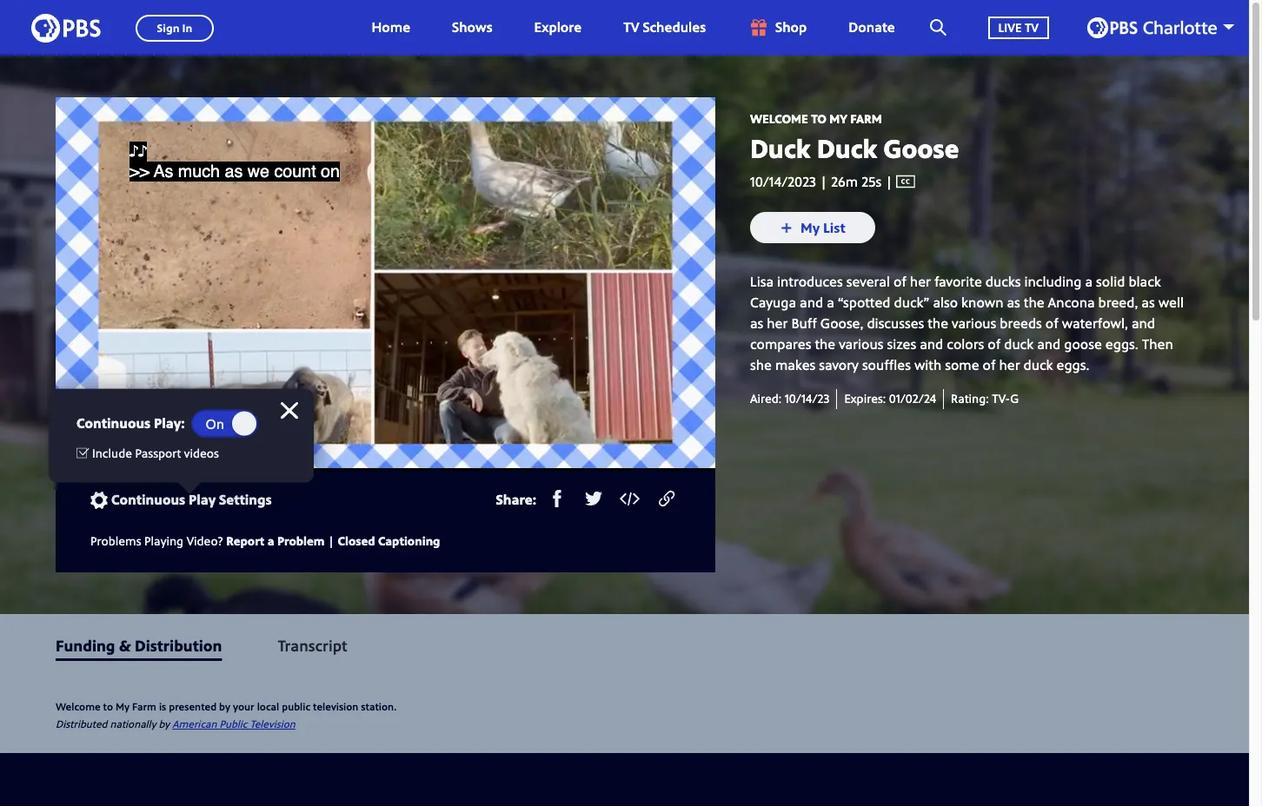 Task type: locate. For each thing, give the bounding box(es) containing it.
1 vertical spatial various
[[839, 335, 884, 354]]

0 vertical spatial welcome
[[750, 110, 809, 127]]

continuous play:
[[77, 414, 185, 433]]

continuous inside tooltip
[[77, 414, 151, 433]]

and
[[800, 293, 824, 312], [1132, 314, 1156, 333], [920, 335, 944, 354], [1038, 335, 1061, 354]]

1 vertical spatial welcome
[[56, 700, 101, 715]]

my for duck
[[830, 110, 848, 127]]

donate link
[[832, 0, 913, 56]]

report a problem button
[[226, 530, 325, 552]]

and left goose on the right of the page
[[1038, 335, 1061, 354]]

to up 10/14/2023 | 26m 25s
[[812, 110, 827, 127]]

include passport videos
[[92, 445, 219, 462]]

as up "breeds"
[[1007, 293, 1021, 312]]

|
[[820, 172, 828, 191], [882, 172, 897, 191], [328, 533, 335, 549]]

breeds
[[1000, 314, 1042, 333]]

2 vertical spatial a
[[268, 533, 274, 549]]

to
[[812, 110, 827, 127], [103, 700, 113, 715]]

1 vertical spatial a
[[827, 293, 835, 312]]

the down "also"
[[928, 314, 949, 333]]

1 vertical spatial by
[[159, 717, 170, 732]]

2 horizontal spatial |
[[882, 172, 897, 191]]

10/14/2023 | 26m 25s
[[750, 172, 882, 191]]

1 horizontal spatial welcome
[[750, 110, 809, 127]]

various
[[952, 314, 997, 333], [839, 335, 884, 354]]

is
[[159, 700, 166, 715]]

1 horizontal spatial to
[[812, 110, 827, 127]]

0 vertical spatial a
[[1086, 272, 1093, 292]]

as down cayuga
[[750, 314, 764, 333]]

1 vertical spatial continuous
[[111, 491, 185, 510]]

1 horizontal spatial my
[[830, 110, 848, 127]]

problems
[[90, 533, 141, 549]]

26m
[[831, 172, 858, 191]]

to up nationally
[[103, 700, 113, 715]]

tv right live
[[1025, 19, 1039, 35]]

explore link
[[517, 0, 599, 56]]

as down the black
[[1142, 293, 1155, 312]]

2 horizontal spatial as
[[1142, 293, 1155, 312]]

1 horizontal spatial duck
[[817, 130, 878, 166]]

sizes
[[887, 335, 917, 354]]

shop
[[776, 18, 807, 37]]

0 horizontal spatial duck
[[750, 130, 811, 166]]

1 horizontal spatial eggs.
[[1106, 335, 1139, 354]]

local
[[257, 700, 279, 715]]

0 vertical spatial various
[[952, 314, 997, 333]]

of right colors
[[988, 335, 1001, 354]]

0 vertical spatial the
[[1024, 293, 1045, 312]]

a
[[1086, 272, 1093, 292], [827, 293, 835, 312], [268, 533, 274, 549]]

include
[[92, 445, 132, 462]]

duck up 26m on the right top of the page
[[817, 130, 878, 166]]

0 horizontal spatial farm
[[132, 700, 156, 715]]

to inside welcome to my farm is presented by your local public television station. distributed nationally by american public television
[[103, 700, 113, 715]]

known
[[962, 293, 1004, 312]]

0 vertical spatial by
[[219, 700, 231, 715]]

her up g
[[1000, 356, 1020, 375]]

to inside welcome to my farm duck duck goose
[[812, 110, 827, 127]]

eggs. down goose on the right of the page
[[1057, 356, 1090, 375]]

funding & distribution
[[56, 635, 222, 656]]

a up goose,
[[827, 293, 835, 312]]

of
[[894, 272, 907, 292], [1046, 314, 1059, 333], [988, 335, 1001, 354], [983, 356, 996, 375]]

a right report
[[268, 533, 274, 549]]

my up nationally
[[116, 700, 130, 715]]

welcome inside welcome to my farm is presented by your local public television station. distributed nationally by american public television
[[56, 700, 101, 715]]

my inside welcome to my farm is presented by your local public television station. distributed nationally by american public television
[[116, 700, 130, 715]]

| left 26m on the right top of the page
[[820, 172, 828, 191]]

expires:
[[845, 391, 886, 407]]

shows
[[452, 18, 493, 37]]

0 horizontal spatial eggs.
[[1057, 356, 1090, 375]]

and up then
[[1132, 314, 1156, 333]]

also
[[933, 293, 958, 312]]

farm inside welcome to my farm duck duck goose
[[851, 110, 882, 127]]

by left your
[[219, 700, 231, 715]]

as
[[1007, 293, 1021, 312], [1142, 293, 1155, 312], [750, 314, 764, 333]]

0 horizontal spatial my
[[116, 700, 130, 715]]

0 vertical spatial continuous
[[77, 414, 151, 433]]

welcome to my farm link
[[750, 110, 882, 127]]

introduces
[[777, 272, 843, 292]]

rating:
[[951, 391, 989, 407]]

0 horizontal spatial her
[[767, 314, 788, 333]]

continuous up playing
[[111, 491, 185, 510]]

video?
[[187, 533, 223, 549]]

her
[[910, 272, 931, 292], [767, 314, 788, 333], [1000, 356, 1020, 375]]

farm
[[851, 110, 882, 127], [132, 700, 156, 715]]

a left the solid
[[1086, 272, 1093, 292]]

passport
[[135, 445, 181, 462]]

public
[[220, 717, 247, 732]]

captioning
[[378, 533, 440, 549]]

breed,
[[1099, 293, 1139, 312]]

farm up 25s
[[851, 110, 882, 127]]

| right 26m on the right top of the page
[[882, 172, 897, 191]]

welcome inside welcome to my farm duck duck goose
[[750, 110, 809, 127]]

goose
[[884, 130, 959, 166]]

videos
[[184, 445, 219, 462]]

1 vertical spatial my
[[116, 700, 130, 715]]

eggs.
[[1106, 335, 1139, 354], [1057, 356, 1090, 375]]

schedules
[[643, 18, 706, 37]]

pbs image
[[31, 8, 101, 47]]

close image
[[281, 402, 299, 420]]

duck
[[750, 130, 811, 166], [817, 130, 878, 166]]

television
[[250, 717, 295, 732]]

continuous
[[77, 414, 151, 433], [111, 491, 185, 510]]

television
[[313, 700, 359, 715]]

her up compares
[[767, 314, 788, 333]]

1 vertical spatial the
[[928, 314, 949, 333]]

transcript link
[[278, 635, 347, 656]]

0 vertical spatial to
[[812, 110, 827, 127]]

funding & distribution tab panel
[[0, 677, 1250, 754]]

welcome up distributed
[[56, 700, 101, 715]]

tab list
[[0, 615, 1250, 677]]

1 duck from the left
[[750, 130, 811, 166]]

0 horizontal spatial by
[[159, 717, 170, 732]]

1 vertical spatial eggs.
[[1057, 356, 1090, 375]]

goose
[[1065, 335, 1102, 354]]

2 horizontal spatial her
[[1000, 356, 1020, 375]]

0 horizontal spatial the
[[815, 335, 836, 354]]

duck up 10/14/2023
[[750, 130, 811, 166]]

0 horizontal spatial to
[[103, 700, 113, 715]]

her up duck"
[[910, 272, 931, 292]]

2 horizontal spatial the
[[1024, 293, 1045, 312]]

1 horizontal spatial farm
[[851, 110, 882, 127]]

my inside welcome to my farm duck duck goose
[[830, 110, 848, 127]]

funding
[[56, 635, 115, 656]]

duck
[[1005, 335, 1034, 354], [1024, 356, 1054, 375]]

with
[[915, 356, 942, 375]]

1 vertical spatial to
[[103, 700, 113, 715]]

0 horizontal spatial various
[[839, 335, 884, 354]]

0 vertical spatial my
[[830, 110, 848, 127]]

| left closed
[[328, 533, 335, 549]]

by down is
[[159, 717, 170, 732]]

1 horizontal spatial a
[[827, 293, 835, 312]]

of down the ancona
[[1046, 314, 1059, 333]]

0 vertical spatial duck
[[1005, 335, 1034, 354]]

0 horizontal spatial as
[[750, 314, 764, 333]]

playing
[[144, 533, 184, 549]]

eggs. down waterfowl,
[[1106, 335, 1139, 354]]

ducks
[[986, 272, 1021, 292]]

1 horizontal spatial the
[[928, 314, 949, 333]]

0 horizontal spatial welcome
[[56, 700, 101, 715]]

various down goose,
[[839, 335, 884, 354]]

0 horizontal spatial a
[[268, 533, 274, 549]]

american
[[172, 717, 217, 732]]

include passport videos button
[[77, 445, 219, 462]]

by
[[219, 700, 231, 715], [159, 717, 170, 732]]

my up 26m on the right top of the page
[[830, 110, 848, 127]]

the up "breeds"
[[1024, 293, 1045, 312]]

facebook image
[[549, 491, 566, 508]]

tv
[[624, 18, 640, 37], [1025, 19, 1039, 35]]

2 vertical spatial her
[[1000, 356, 1020, 375]]

1 horizontal spatial tv
[[1025, 19, 1039, 35]]

welcome up 10/14/2023
[[750, 110, 809, 127]]

the up the savory
[[815, 335, 836, 354]]

0 vertical spatial farm
[[851, 110, 882, 127]]

home
[[372, 18, 410, 37]]

1 horizontal spatial her
[[910, 272, 931, 292]]

farm inside welcome to my farm is presented by your local public television station. distributed nationally by american public television
[[132, 700, 156, 715]]

1 horizontal spatial by
[[219, 700, 231, 715]]

rating: tv-g
[[951, 391, 1019, 407]]

various down known
[[952, 314, 997, 333]]

compares
[[750, 335, 812, 354]]

1 vertical spatial farm
[[132, 700, 156, 715]]

tv left schedules
[[624, 18, 640, 37]]

0 vertical spatial eggs.
[[1106, 335, 1139, 354]]

continuous up include
[[77, 414, 151, 433]]

farm left is
[[132, 700, 156, 715]]

several
[[847, 272, 890, 292]]

ancona
[[1048, 293, 1095, 312]]

donate
[[849, 18, 895, 37]]

savory
[[819, 356, 859, 375]]



Task type: describe. For each thing, give the bounding box(es) containing it.
and down 'introduces'
[[800, 293, 824, 312]]

settings
[[219, 491, 272, 510]]

2 duck from the left
[[817, 130, 878, 166]]

distributed
[[56, 717, 107, 732]]

10/14/2023
[[750, 172, 817, 191]]

nationally
[[110, 717, 156, 732]]

welcome to my farm is presented by your local public television station. distributed nationally by american public television
[[56, 700, 397, 732]]

live tv link
[[971, 0, 1067, 56]]

01/02/24
[[889, 391, 937, 407]]

to for is
[[103, 700, 113, 715]]

colors
[[947, 335, 985, 354]]

makes
[[776, 356, 816, 375]]

pbs charlotte image
[[1088, 17, 1217, 38]]

tv-
[[992, 391, 1011, 407]]

cayuga
[[750, 293, 797, 312]]

souffles
[[863, 356, 911, 375]]

live tv
[[999, 19, 1039, 35]]

1 horizontal spatial various
[[952, 314, 997, 333]]

farm for duck
[[851, 110, 882, 127]]

1 vertical spatial duck
[[1024, 356, 1054, 375]]

public
[[282, 700, 311, 715]]

0 horizontal spatial |
[[328, 533, 335, 549]]

to for duck
[[812, 110, 827, 127]]

1 vertical spatial her
[[767, 314, 788, 333]]

25s
[[862, 172, 882, 191]]

lisa
[[750, 272, 774, 292]]

my for is
[[116, 700, 130, 715]]

of right the some
[[983, 356, 996, 375]]

continuous play settings
[[111, 491, 272, 510]]

funding & distribution link
[[56, 635, 222, 656]]

twitter image
[[585, 491, 603, 508]]

including
[[1025, 272, 1082, 292]]

and up with
[[920, 335, 944, 354]]

of up duck"
[[894, 272, 907, 292]]

problem
[[277, 533, 325, 549]]

she
[[750, 356, 772, 375]]

&
[[119, 635, 131, 656]]

goose,
[[821, 314, 864, 333]]

continuous for continuous play:
[[77, 414, 151, 433]]

waterfowl,
[[1062, 314, 1129, 333]]

1 horizontal spatial |
[[820, 172, 828, 191]]

closed
[[338, 533, 375, 549]]

problems playing video? report a problem | closed captioning
[[90, 533, 440, 549]]

black
[[1129, 272, 1162, 292]]

then
[[1142, 335, 1174, 354]]

play
[[189, 491, 216, 510]]

live
[[999, 19, 1022, 35]]

continuous play: tooltip
[[49, 389, 314, 483]]

your
[[233, 700, 255, 715]]

play:
[[154, 414, 185, 433]]

"spotted
[[838, 293, 891, 312]]

2 vertical spatial the
[[815, 335, 836, 354]]

aired:
[[750, 391, 782, 407]]

presented
[[169, 700, 217, 715]]

american public television link
[[172, 717, 295, 732]]

buff
[[792, 314, 817, 333]]

continuous for continuous play settings
[[111, 491, 185, 510]]

lisa introduces several of her favorite ducks including a solid black cayuga and a "spotted duck" also known as the ancona breed, as well as her buff goose, discusses the various breeds of waterfowl, and compares the various sizes and colors of duck and goose eggs. then she makes savory souffles with some of her duck eggs.
[[750, 272, 1184, 375]]

10/14/23
[[785, 391, 830, 407]]

2 horizontal spatial a
[[1086, 272, 1093, 292]]

solid
[[1097, 272, 1126, 292]]

expires:         01/02/24
[[845, 391, 937, 407]]

transcript
[[278, 635, 347, 656]]

0 vertical spatial her
[[910, 272, 931, 292]]

discusses
[[867, 314, 925, 333]]

report
[[226, 533, 265, 549]]

some
[[945, 356, 980, 375]]

tab list containing funding & distribution
[[0, 615, 1250, 677]]

tv schedules link
[[606, 0, 724, 56]]

welcome to my farm duck duck goose
[[750, 110, 959, 166]]

g
[[1011, 391, 1019, 407]]

closed captioning link
[[338, 533, 440, 549]]

home link
[[354, 0, 428, 56]]

explore
[[534, 18, 582, 37]]

duck"
[[894, 293, 930, 312]]

station.
[[361, 700, 397, 715]]

shows link
[[435, 0, 510, 56]]

shop link
[[731, 0, 825, 56]]

welcome for duck
[[750, 110, 809, 127]]

favorite
[[935, 272, 982, 292]]

0 horizontal spatial tv
[[624, 18, 640, 37]]

farm for presented
[[132, 700, 156, 715]]

distribution
[[135, 635, 222, 656]]

aired:           10/14/23
[[750, 391, 830, 407]]

1 horizontal spatial as
[[1007, 293, 1021, 312]]

tv schedules
[[624, 18, 706, 37]]

well
[[1159, 293, 1184, 312]]

welcome for is
[[56, 700, 101, 715]]

search image
[[930, 19, 947, 36]]



Task type: vqa. For each thing, say whether or not it's contained in the screenshot.
FARM inside the Welcome to My Farm Duck Duck Goose
yes



